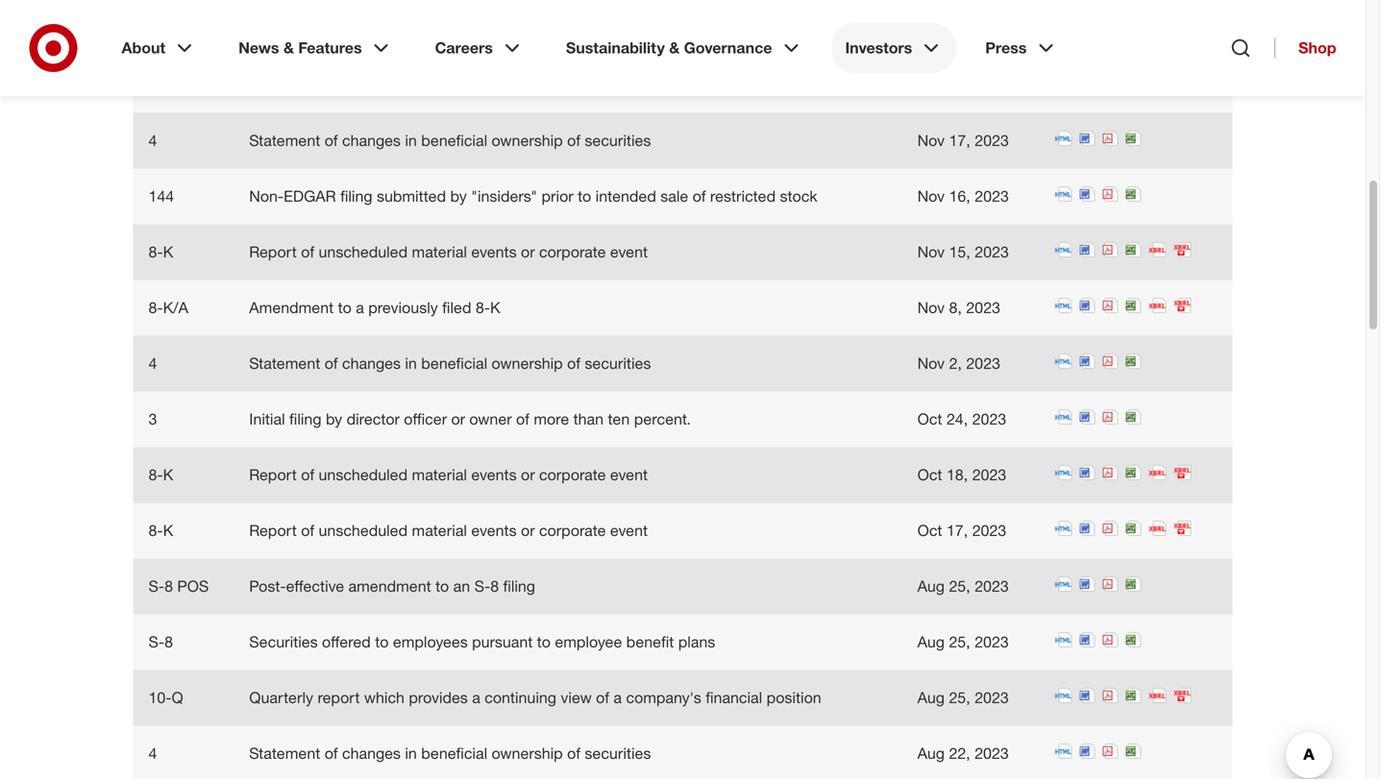 Task type: locate. For each thing, give the bounding box(es) containing it.
1 horizontal spatial filing
[[340, 187, 373, 206]]

3 nov from the top
[[918, 187, 945, 206]]

1 material from the top
[[412, 243, 467, 261]]

2 vertical spatial material
[[412, 521, 467, 540]]

2 securities from the top
[[585, 354, 651, 373]]

17, for nov
[[949, 131, 971, 150]]

0 vertical spatial events
[[471, 243, 517, 261]]

1 vertical spatial filing
[[289, 410, 322, 429]]

1 vertical spatial in
[[405, 354, 417, 373]]

2 vertical spatial event
[[610, 521, 648, 540]]

2 events from the top
[[471, 466, 517, 484]]

1 vertical spatial aug 25, 2023
[[918, 633, 1009, 652]]

nov for nov 2, 2023
[[918, 354, 945, 373]]

financial
[[706, 689, 762, 707]]

1 vertical spatial changes
[[342, 354, 401, 373]]

2 vertical spatial corporate
[[539, 521, 606, 540]]

oct 24, 2023
[[918, 410, 1007, 429]]

statement
[[249, 131, 320, 150], [249, 354, 320, 373], [249, 745, 320, 763]]

offered
[[322, 633, 371, 652]]

oct 17, 2023
[[918, 521, 1007, 540]]

3 in from the top
[[405, 745, 417, 763]]

1 horizontal spatial by
[[450, 187, 467, 206]]

report up "post-"
[[249, 521, 297, 540]]

22,
[[949, 20, 971, 38], [949, 745, 971, 763]]

3 event from the top
[[610, 521, 648, 540]]

statement down the amendment
[[249, 354, 320, 373]]

2 event from the top
[[610, 466, 648, 484]]

unscheduled for nov 15, 2023
[[319, 243, 408, 261]]

aug 22, 2023
[[918, 745, 1009, 763]]

0 vertical spatial filing
[[340, 187, 373, 206]]

nov left 16,
[[918, 187, 945, 206]]

1 vertical spatial statement
[[249, 354, 320, 373]]

1 aug from the top
[[918, 577, 945, 596]]

10-q
[[149, 689, 183, 707]]

oct for oct 18, 2023
[[918, 466, 943, 484]]

3 aug 25, 2023 from the top
[[918, 689, 1009, 707]]

unscheduled
[[319, 243, 408, 261], [319, 466, 408, 484], [319, 521, 408, 540]]

8- for nov 15, 2023
[[149, 243, 163, 261]]

25,
[[949, 577, 971, 596], [949, 633, 971, 652], [949, 689, 971, 707]]

1 vertical spatial 4
[[149, 354, 157, 373]]

corporate for oct 17, 2023
[[539, 521, 606, 540]]

beneficial for nov 17, 2023
[[421, 131, 487, 150]]

filing right edgar
[[340, 187, 373, 206]]

2 aug from the top
[[918, 633, 945, 652]]

oct down oct 18, 2023 in the right of the page
[[918, 521, 943, 540]]

144
[[149, 187, 174, 206]]

2 vertical spatial statement of changes in beneficial ownership of securities
[[249, 745, 651, 763]]

2 statement of changes in beneficial ownership of securities from the top
[[249, 354, 651, 373]]

1 vertical spatial oct
[[918, 466, 943, 484]]

s- right an on the bottom left of the page
[[474, 577, 490, 596]]

1 statement of changes in beneficial ownership of securities from the top
[[249, 131, 651, 150]]

2 vertical spatial changes
[[342, 745, 401, 763]]

2 vertical spatial oct
[[918, 521, 943, 540]]

to right the prior
[[578, 187, 591, 206]]

ownership for nov 2, 2023
[[492, 354, 563, 373]]

1 statement from the top
[[249, 131, 320, 150]]

ownership up more
[[492, 354, 563, 373]]

pursuant
[[472, 633, 533, 652]]

3 8-k from the top
[[149, 521, 173, 540]]

3 4 from the top
[[149, 745, 157, 763]]

2 vertical spatial aug 25, 2023
[[918, 689, 1009, 707]]

2 & from the left
[[669, 38, 680, 57]]

0 vertical spatial 4
[[149, 131, 157, 150]]

2 report of unscheduled material events or corporate event from the top
[[249, 466, 648, 484]]

2 vertical spatial 4
[[149, 745, 157, 763]]

2 vertical spatial events
[[471, 521, 517, 540]]

material down officer
[[412, 466, 467, 484]]

employees
[[393, 633, 468, 652]]

2 vertical spatial in
[[405, 745, 417, 763]]

oct left '18,'
[[918, 466, 943, 484]]

nov 2, 2023
[[918, 354, 1001, 373]]

s- for effective
[[149, 577, 164, 596]]

2 corporate from the top
[[539, 466, 606, 484]]

nov 17, 2023
[[918, 131, 1009, 150]]

0 vertical spatial material
[[412, 243, 467, 261]]

0 vertical spatial 22,
[[949, 20, 971, 38]]

changes down which
[[342, 745, 401, 763]]

2 vertical spatial filing
[[503, 577, 535, 596]]

report down non-
[[249, 243, 297, 261]]

securities for aug 22, 2023
[[585, 745, 651, 763]]

3 corporate from the top
[[539, 521, 606, 540]]

8
[[164, 577, 173, 596], [490, 577, 499, 596], [164, 633, 173, 652]]

securities for nov 2, 2023
[[585, 354, 651, 373]]

2 report from the top
[[249, 466, 297, 484]]

& left governance
[[669, 38, 680, 57]]

1 report of unscheduled material events or corporate event from the top
[[249, 243, 648, 261]]

events
[[471, 243, 517, 261], [471, 466, 517, 484], [471, 521, 517, 540]]

1 oct from the top
[[918, 410, 943, 429]]

material for oct 18, 2023
[[412, 466, 467, 484]]

k for nov 15, 2023
[[163, 243, 173, 261]]

material for oct 17, 2023
[[412, 521, 467, 540]]

about link
[[108, 23, 210, 73]]

& inside sustainability & governance link
[[669, 38, 680, 57]]

8- for nov 8, 2023
[[149, 298, 163, 317]]

statement of changes in beneficial ownership of securities down provides
[[249, 745, 651, 763]]

0 horizontal spatial filing
[[289, 410, 322, 429]]

0 horizontal spatial &
[[284, 38, 294, 57]]

corporate for oct 18, 2023
[[539, 466, 606, 484]]

nov for nov 8, 2023
[[918, 298, 945, 317]]

k for oct 17, 2023
[[163, 521, 173, 540]]

percent.
[[634, 410, 691, 429]]

non-edgar filing submitted by "insiders" prior to intended sale of restricted stock
[[249, 187, 818, 206]]

2 8-k from the top
[[149, 466, 173, 484]]

statement down "quarterly"
[[249, 745, 320, 763]]

nov up nov 16, 2023
[[918, 131, 945, 150]]

0 horizontal spatial by
[[326, 410, 342, 429]]

1 vertical spatial event
[[610, 466, 648, 484]]

nov for nov 17, 2023
[[918, 131, 945, 150]]

securities up ten
[[585, 354, 651, 373]]

3 statement from the top
[[249, 745, 320, 763]]

report for oct 18, 2023
[[249, 466, 297, 484]]

ownership up non-edgar filing submitted by "insiders" prior to intended sale of restricted stock
[[492, 131, 563, 150]]

report of unscheduled material events or corporate event up an on the bottom left of the page
[[249, 521, 648, 540]]

3 unscheduled from the top
[[319, 521, 408, 540]]

0 vertical spatial statement
[[249, 131, 320, 150]]

1 report from the top
[[249, 243, 297, 261]]

5 nov from the top
[[918, 298, 945, 317]]

0 vertical spatial 8-k
[[149, 243, 173, 261]]

post-
[[249, 577, 286, 596]]

2 statement from the top
[[249, 354, 320, 373]]

0 vertical spatial report
[[249, 243, 297, 261]]

statement of changes in beneficial ownership of securities
[[249, 131, 651, 150], [249, 354, 651, 373], [249, 745, 651, 763]]

1 vertical spatial beneficial
[[421, 354, 487, 373]]

2 aug 25, 2023 from the top
[[918, 633, 1009, 652]]

3 25, from the top
[[949, 689, 971, 707]]

aug
[[918, 577, 945, 596], [918, 633, 945, 652], [918, 689, 945, 707], [918, 745, 945, 763]]

22, for nov
[[949, 20, 971, 38]]

1 vertical spatial ownership
[[492, 354, 563, 373]]

benefit
[[626, 633, 674, 652]]

unscheduled down the director
[[319, 466, 408, 484]]

0 vertical spatial corporate
[[539, 243, 606, 261]]

2 ownership from the top
[[492, 354, 563, 373]]

1 aug 25, 2023 from the top
[[918, 577, 1009, 596]]

by
[[450, 187, 467, 206], [326, 410, 342, 429]]

report for nov 15, 2023
[[249, 243, 297, 261]]

events for oct 17, 2023
[[471, 521, 517, 540]]

3 beneficial from the top
[[421, 745, 487, 763]]

0 vertical spatial securities
[[585, 131, 651, 150]]

in for nov 17, 2023
[[405, 131, 417, 150]]

oct 18, 2023
[[918, 466, 1007, 484]]

oct for oct 17, 2023
[[918, 521, 943, 540]]

oct
[[918, 410, 943, 429], [918, 466, 943, 484], [918, 521, 943, 540]]

corporate
[[539, 243, 606, 261], [539, 466, 606, 484], [539, 521, 606, 540]]

filing right initial
[[289, 410, 322, 429]]

2 vertical spatial statement
[[249, 745, 320, 763]]

securities down view
[[585, 745, 651, 763]]

securities
[[585, 131, 651, 150], [585, 354, 651, 373], [585, 745, 651, 763]]

securities for nov 17, 2023
[[585, 131, 651, 150]]

0 horizontal spatial a
[[356, 298, 364, 317]]

nov 15, 2023
[[918, 243, 1009, 261]]

ownership
[[492, 131, 563, 150], [492, 354, 563, 373], [492, 745, 563, 763]]

by left the director
[[326, 410, 342, 429]]

unscheduled up amendment to a previously filed 8-k
[[319, 243, 408, 261]]

in down the previously
[[405, 354, 417, 373]]

statement up non-
[[249, 131, 320, 150]]

nov
[[918, 20, 945, 38], [918, 131, 945, 150], [918, 187, 945, 206], [918, 243, 945, 261], [918, 298, 945, 317], [918, 354, 945, 373]]

s- up "10-"
[[149, 633, 164, 652]]

a left the previously
[[356, 298, 364, 317]]

material up an on the bottom left of the page
[[412, 521, 467, 540]]

events for nov 15, 2023
[[471, 243, 517, 261]]

aug 25, 2023
[[918, 577, 1009, 596], [918, 633, 1009, 652], [918, 689, 1009, 707]]

oct left 24,
[[918, 410, 943, 429]]

careers
[[435, 38, 493, 57]]

0 vertical spatial beneficial
[[421, 131, 487, 150]]

1 corporate from the top
[[539, 243, 606, 261]]

& right news
[[284, 38, 294, 57]]

1 securities from the top
[[585, 131, 651, 150]]

17, down '18,'
[[947, 521, 968, 540]]

2 nov from the top
[[918, 131, 945, 150]]

4 down "10-"
[[149, 745, 157, 763]]

k
[[163, 243, 173, 261], [490, 298, 501, 317], [163, 466, 173, 484], [163, 521, 173, 540]]

17,
[[949, 131, 971, 150], [947, 521, 968, 540]]

position
[[767, 689, 822, 707]]

a right view
[[614, 689, 622, 707]]

8 for effective
[[164, 577, 173, 596]]

nov left "15,"
[[918, 243, 945, 261]]

beneficial up submitted
[[421, 131, 487, 150]]

to right the amendment
[[338, 298, 352, 317]]

event
[[610, 243, 648, 261], [610, 466, 648, 484], [610, 521, 648, 540]]

2 changes from the top
[[342, 354, 401, 373]]

3 events from the top
[[471, 521, 517, 540]]

4 for aug 22, 2023
[[149, 745, 157, 763]]

material up filed
[[412, 243, 467, 261]]

report down initial
[[249, 466, 297, 484]]

3 statement of changes in beneficial ownership of securities from the top
[[249, 745, 651, 763]]

& inside news & features 'link'
[[284, 38, 294, 57]]

2 in from the top
[[405, 354, 417, 373]]

1 beneficial from the top
[[421, 131, 487, 150]]

0 vertical spatial ownership
[[492, 131, 563, 150]]

1 vertical spatial 25,
[[949, 633, 971, 652]]

1 unscheduled from the top
[[319, 243, 408, 261]]

statement of changes in beneficial ownership of securities up submitted
[[249, 131, 651, 150]]

17, for oct
[[947, 521, 968, 540]]

changes for aug 22, 2023
[[342, 745, 401, 763]]

1 vertical spatial events
[[471, 466, 517, 484]]

quarterly report which provides a continuing view of a company's financial position
[[249, 689, 822, 707]]

2 25, from the top
[[949, 633, 971, 652]]

0 vertical spatial oct
[[918, 410, 943, 429]]

statement of changes in beneficial ownership of securities down filed
[[249, 354, 651, 373]]

ten
[[608, 410, 630, 429]]

nov left 2,
[[918, 354, 945, 373]]

8-k for oct 18, 2023
[[149, 466, 173, 484]]

1 nov from the top
[[918, 20, 945, 38]]

1 22, from the top
[[949, 20, 971, 38]]

nov left 8,
[[918, 298, 945, 317]]

2 horizontal spatial filing
[[503, 577, 535, 596]]

8-
[[149, 243, 163, 261], [149, 298, 163, 317], [476, 298, 490, 317], [149, 466, 163, 484], [149, 521, 163, 540]]

2 vertical spatial beneficial
[[421, 745, 487, 763]]

8,
[[949, 298, 962, 317]]

1 vertical spatial material
[[412, 466, 467, 484]]

1 vertical spatial report
[[249, 466, 297, 484]]

statement for nov 2, 2023
[[249, 354, 320, 373]]

filing right an on the bottom left of the page
[[503, 577, 535, 596]]

1 vertical spatial securities
[[585, 354, 651, 373]]

8- for oct 18, 2023
[[149, 466, 163, 484]]

3 securities from the top
[[585, 745, 651, 763]]

3 ownership from the top
[[492, 745, 563, 763]]

8-k down 3 at the left bottom of the page
[[149, 466, 173, 484]]

beneficial for nov 2, 2023
[[421, 354, 487, 373]]

2 4 from the top
[[149, 354, 157, 373]]

2 vertical spatial report
[[249, 521, 297, 540]]

17, up 16,
[[949, 131, 971, 150]]

2 vertical spatial 8-k
[[149, 521, 173, 540]]

changes up submitted
[[342, 131, 401, 150]]

0 vertical spatial report of unscheduled material events or corporate event
[[249, 243, 648, 261]]

changes for nov 2, 2023
[[342, 354, 401, 373]]

s-
[[149, 577, 164, 596], [474, 577, 490, 596], [149, 633, 164, 652]]

1 horizontal spatial &
[[669, 38, 680, 57]]

1 vertical spatial corporate
[[539, 466, 606, 484]]

pos
[[177, 577, 209, 596]]

0 vertical spatial 25,
[[949, 577, 971, 596]]

4
[[149, 131, 157, 150], [149, 354, 157, 373], [149, 745, 157, 763]]

6 nov from the top
[[918, 354, 945, 373]]

8-k
[[149, 243, 173, 261], [149, 466, 173, 484], [149, 521, 173, 540]]

1 vertical spatial 8-k
[[149, 466, 173, 484]]

3 report from the top
[[249, 521, 297, 540]]

0 vertical spatial event
[[610, 243, 648, 261]]

s- left pos
[[149, 577, 164, 596]]

ownership down continuing
[[492, 745, 563, 763]]

in up submitted
[[405, 131, 417, 150]]

report of unscheduled material events or corporate event down initial filing by director officer or owner of more than ten percent.
[[249, 466, 648, 484]]

25, for a
[[949, 689, 971, 707]]

than
[[573, 410, 604, 429]]

4 up 144
[[149, 131, 157, 150]]

0 vertical spatial in
[[405, 131, 417, 150]]

1 event from the top
[[610, 243, 648, 261]]

report of unscheduled material events or corporate event for oct 18, 2023
[[249, 466, 648, 484]]

to
[[578, 187, 591, 206], [338, 298, 352, 317], [436, 577, 449, 596], [375, 633, 389, 652], [537, 633, 551, 652]]

unscheduled for oct 18, 2023
[[319, 466, 408, 484]]

0 vertical spatial aug 25, 2023
[[918, 577, 1009, 596]]

1 vertical spatial 17,
[[947, 521, 968, 540]]

2 vertical spatial ownership
[[492, 745, 563, 763]]

statement of changes in beneficial ownership of securities for nov 2, 2023
[[249, 354, 651, 373]]

1 ownership from the top
[[492, 131, 563, 150]]

provides
[[409, 689, 468, 707]]

3 aug from the top
[[918, 689, 945, 707]]

4 up 3 at the left bottom of the page
[[149, 354, 157, 373]]

2 vertical spatial securities
[[585, 745, 651, 763]]

8 left pos
[[164, 577, 173, 596]]

0 vertical spatial unscheduled
[[319, 243, 408, 261]]

2 vertical spatial unscheduled
[[319, 521, 408, 540]]

2 vertical spatial report of unscheduled material events or corporate event
[[249, 521, 648, 540]]

22, for aug
[[949, 745, 971, 763]]

1 vertical spatial 22,
[[949, 745, 971, 763]]

& for governance
[[669, 38, 680, 57]]

1 4 from the top
[[149, 131, 157, 150]]

filing
[[340, 187, 373, 206], [289, 410, 322, 429], [503, 577, 535, 596]]

2 vertical spatial 25,
[[949, 689, 971, 707]]

non-
[[249, 187, 284, 206]]

report of unscheduled material events or corporate event up filed
[[249, 243, 648, 261]]

s- for offered
[[149, 633, 164, 652]]

8-k up s-8 pos
[[149, 521, 173, 540]]

3 material from the top
[[412, 521, 467, 540]]

2 oct from the top
[[918, 466, 943, 484]]

3 oct from the top
[[918, 521, 943, 540]]

3 changes from the top
[[342, 745, 401, 763]]

news & features
[[239, 38, 362, 57]]

sustainability & governance link
[[553, 23, 817, 73]]

a right provides
[[472, 689, 480, 707]]

25, for plans
[[949, 633, 971, 652]]

material
[[412, 243, 467, 261], [412, 466, 467, 484], [412, 521, 467, 540]]

1 vertical spatial statement of changes in beneficial ownership of securities
[[249, 354, 651, 373]]

changes
[[342, 131, 401, 150], [342, 354, 401, 373], [342, 745, 401, 763]]

aug for quarterly report which provides a continuing view of a company's financial position
[[918, 689, 945, 707]]

statement for aug 22, 2023
[[249, 745, 320, 763]]

unscheduled up amendment
[[319, 521, 408, 540]]

or for oct 17, 2023
[[521, 521, 535, 540]]

changes up the director
[[342, 354, 401, 373]]

1 changes from the top
[[342, 131, 401, 150]]

nov left press link
[[918, 20, 945, 38]]

1 & from the left
[[284, 38, 294, 57]]

2 22, from the top
[[949, 745, 971, 763]]

in down provides
[[405, 745, 417, 763]]

aug for statement of changes in beneficial ownership of securities
[[918, 745, 945, 763]]

3 report of unscheduled material events or corporate event from the top
[[249, 521, 648, 540]]

ownership for nov 17, 2023
[[492, 131, 563, 150]]

changes for nov 17, 2023
[[342, 131, 401, 150]]

1 events from the top
[[471, 243, 517, 261]]

statement of changes in beneficial ownership of securities for nov 17, 2023
[[249, 131, 651, 150]]

4 nov from the top
[[918, 243, 945, 261]]

statement for nov 17, 2023
[[249, 131, 320, 150]]

0 vertical spatial statement of changes in beneficial ownership of securities
[[249, 131, 651, 150]]

&
[[284, 38, 294, 57], [669, 38, 680, 57]]

to right offered
[[375, 633, 389, 652]]

or for nov 15, 2023
[[521, 243, 535, 261]]

0 vertical spatial 17,
[[949, 131, 971, 150]]

0 vertical spatial changes
[[342, 131, 401, 150]]

sustainability & governance
[[566, 38, 772, 57]]

4 for nov 17, 2023
[[149, 131, 157, 150]]

securities up intended
[[585, 131, 651, 150]]

view
[[561, 689, 592, 707]]

4 aug from the top
[[918, 745, 945, 763]]

by left "insiders"
[[450, 187, 467, 206]]

report of unscheduled material events or corporate event
[[249, 243, 648, 261], [249, 466, 648, 484], [249, 521, 648, 540]]

8-k down 144
[[149, 243, 173, 261]]

beneficial down filed
[[421, 354, 487, 373]]

aug 25, 2023 for plans
[[918, 633, 1009, 652]]

aug for post-effective amendment to an s-8 filing
[[918, 577, 945, 596]]

a
[[356, 298, 364, 317], [472, 689, 480, 707], [614, 689, 622, 707]]

unscheduled for oct 17, 2023
[[319, 521, 408, 540]]

beneficial down provides
[[421, 745, 487, 763]]

1 vertical spatial report of unscheduled material events or corporate event
[[249, 466, 648, 484]]

2 material from the top
[[412, 466, 467, 484]]

1 vertical spatial unscheduled
[[319, 466, 408, 484]]

2 beneficial from the top
[[421, 354, 487, 373]]

8 up 10-q in the left of the page
[[164, 633, 173, 652]]

2 unscheduled from the top
[[319, 466, 408, 484]]

1 8-k from the top
[[149, 243, 173, 261]]

1 in from the top
[[405, 131, 417, 150]]



Task type: vqa. For each thing, say whether or not it's contained in the screenshot.


Task type: describe. For each thing, give the bounding box(es) containing it.
report for oct 17, 2023
[[249, 521, 297, 540]]

1 vertical spatial by
[[326, 410, 342, 429]]

director
[[347, 410, 400, 429]]

governance
[[684, 38, 772, 57]]

previously
[[368, 298, 438, 317]]

q
[[172, 689, 183, 707]]

securities offered to employees pursuant to employee benefit plans
[[249, 633, 715, 652]]

which
[[364, 689, 405, 707]]

officer
[[404, 410, 447, 429]]

8 right an on the bottom left of the page
[[490, 577, 499, 596]]

k for oct 18, 2023
[[163, 466, 173, 484]]

to right the pursuant on the bottom of page
[[537, 633, 551, 652]]

report of unscheduled material events or corporate event for oct 17, 2023
[[249, 521, 648, 540]]

material for nov 15, 2023
[[412, 243, 467, 261]]

features
[[298, 38, 362, 57]]

effective
[[286, 577, 344, 596]]

corporate for nov 15, 2023
[[539, 243, 606, 261]]

shop link
[[1275, 38, 1337, 58]]

investors
[[845, 38, 912, 57]]

oct for oct 24, 2023
[[918, 410, 943, 429]]

investors link
[[832, 23, 957, 73]]

nov 22, 2023
[[918, 20, 1009, 38]]

sustainability
[[566, 38, 665, 57]]

careers link
[[422, 23, 537, 73]]

post-effective amendment to an s-8 filing
[[249, 577, 535, 596]]

2,
[[949, 354, 962, 373]]

event for oct 17, 2023
[[610, 521, 648, 540]]

amendment
[[348, 577, 431, 596]]

1 horizontal spatial a
[[472, 689, 480, 707]]

s-8
[[149, 633, 173, 652]]

10-
[[149, 689, 172, 707]]

submitted
[[377, 187, 446, 206]]

aug for securities offered to employees pursuant to employee benefit plans
[[918, 633, 945, 652]]

sale
[[661, 187, 688, 206]]

k/a
[[163, 298, 188, 317]]

24,
[[947, 410, 968, 429]]

shop
[[1299, 38, 1337, 57]]

plans
[[678, 633, 715, 652]]

company's
[[626, 689, 702, 707]]

prior
[[542, 187, 574, 206]]

statement of changes in beneficial ownership of securities for aug 22, 2023
[[249, 745, 651, 763]]

initial
[[249, 410, 285, 429]]

an
[[453, 577, 470, 596]]

2 horizontal spatial a
[[614, 689, 622, 707]]

about
[[122, 38, 165, 57]]

ownership for aug 22, 2023
[[492, 745, 563, 763]]

s-8 pos
[[149, 577, 209, 596]]

15,
[[949, 243, 971, 261]]

event for nov 15, 2023
[[610, 243, 648, 261]]

events for oct 18, 2023
[[471, 466, 517, 484]]

employee
[[555, 633, 622, 652]]

event for oct 18, 2023
[[610, 466, 648, 484]]

8-k for nov 15, 2023
[[149, 243, 173, 261]]

or for oct 24, 2023
[[451, 410, 465, 429]]

18,
[[947, 466, 968, 484]]

16,
[[949, 187, 971, 206]]

news & features link
[[225, 23, 406, 73]]

8- for oct 17, 2023
[[149, 521, 163, 540]]

more
[[534, 410, 569, 429]]

"insiders"
[[471, 187, 537, 206]]

beneficial for aug 22, 2023
[[421, 745, 487, 763]]

owner
[[470, 410, 512, 429]]

edgar
[[284, 187, 336, 206]]

aug 25, 2023 for a
[[918, 689, 1009, 707]]

restricted
[[710, 187, 776, 206]]

nov 16, 2023
[[918, 187, 1009, 206]]

or for oct 18, 2023
[[521, 466, 535, 484]]

8 for offered
[[164, 633, 173, 652]]

in for nov 2, 2023
[[405, 354, 417, 373]]

intended
[[596, 187, 656, 206]]

nov 8, 2023
[[918, 298, 1001, 317]]

3
[[149, 410, 157, 429]]

in for aug 22, 2023
[[405, 745, 417, 763]]

filed
[[442, 298, 471, 317]]

press
[[986, 38, 1027, 57]]

amendment
[[249, 298, 334, 317]]

stock
[[780, 187, 818, 206]]

continuing
[[485, 689, 557, 707]]

0 vertical spatial by
[[450, 187, 467, 206]]

4 for nov 2, 2023
[[149, 354, 157, 373]]

nov for nov 15, 2023
[[918, 243, 945, 261]]

press link
[[972, 23, 1071, 73]]

8-k/a
[[149, 298, 188, 317]]

amendment to a previously filed 8-k
[[249, 298, 501, 317]]

to left an on the bottom left of the page
[[436, 577, 449, 596]]

report
[[318, 689, 360, 707]]

& for features
[[284, 38, 294, 57]]

quarterly
[[249, 689, 313, 707]]

nov for nov 16, 2023
[[918, 187, 945, 206]]

8-k for oct 17, 2023
[[149, 521, 173, 540]]

1 25, from the top
[[949, 577, 971, 596]]

nov for nov 22, 2023
[[918, 20, 945, 38]]

securities
[[249, 633, 318, 652]]

report of unscheduled material events or corporate event for nov 15, 2023
[[249, 243, 648, 261]]

news
[[239, 38, 279, 57]]

initial filing by director officer or owner of more than ten percent.
[[249, 410, 691, 429]]



